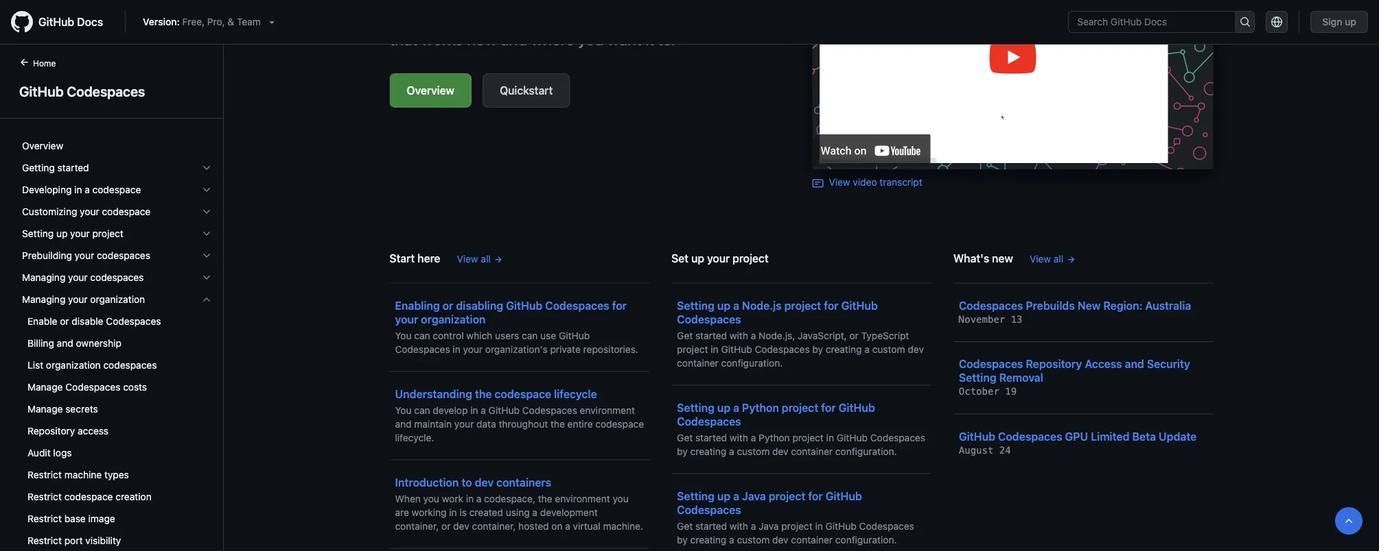 Task type: vqa. For each thing, say whether or not it's contained in the screenshot.
the the inside Upgrading the billing plan for a GitHub Marketplace app link
no



Task type: describe. For each thing, give the bounding box(es) containing it.
sc 9kayk9 0 image inside the prebuilding your codespaces dropdown button
[[201, 251, 212, 262]]

up for setting up your project
[[56, 228, 68, 240]]

view all link for what's new
[[1030, 252, 1076, 266]]

setting up your project button
[[16, 223, 218, 245]]

setting inside codespaces repository access and security setting removal october 19
[[959, 372, 996, 385]]

manage secrets link
[[16, 399, 218, 421]]

0 vertical spatial the
[[475, 388, 492, 401]]

triangle down image
[[266, 16, 277, 27]]

project inside dropdown button
[[92, 228, 123, 240]]

1 you from the left
[[423, 494, 439, 505]]

codespaces inside codespaces prebuilds new region: australia november 13
[[959, 299, 1023, 312]]

restrict codespace creation
[[27, 492, 152, 503]]

codespaces prebuilds new region: australia november 13
[[959, 299, 1191, 325]]

codespaces for list organization codespaces
[[103, 360, 157, 371]]

view for codespaces prebuilds new region: australia
[[1030, 253, 1051, 265]]

control
[[433, 330, 464, 342]]

prebuilding your codespaces button
[[16, 245, 218, 267]]

and inside understanding the codespace lifecycle you can develop in a github codespaces environment and maintain your data throughout the entire codespace lifecycle.
[[395, 419, 412, 430]]

manage for manage codespaces costs
[[27, 382, 63, 393]]

repository access link
[[16, 421, 218, 443]]

creation
[[116, 492, 152, 503]]

view all for what's new
[[1030, 253, 1064, 265]]

types
[[104, 470, 129, 481]]

in inside dropdown button
[[74, 184, 82, 196]]

0 vertical spatial overview link
[[390, 73, 472, 108]]

set
[[671, 252, 689, 265]]

port
[[64, 536, 83, 547]]

or inside setting up a node.js project for github codespaces get started with a node.js, javascript, or typescript project in github codespaces by creating a custom dev container configuration.
[[850, 330, 859, 342]]

13
[[1011, 314, 1023, 325]]

managing your organization
[[22, 294, 145, 305]]

can left the control
[[414, 330, 430, 342]]

sc 9kayk9 0 image for codespace
[[201, 185, 212, 196]]

access
[[1085, 358, 1122, 371]]

dev inside setting up a python project for github codespaces get started with a python project in github codespaces by creating a custom dev container configuration.
[[772, 446, 789, 458]]

august 24 element
[[959, 445, 1011, 457]]

what's new
[[953, 252, 1013, 265]]

repository access
[[27, 426, 109, 437]]

working
[[412, 507, 447, 519]]

setting up a python project for github codespaces get started with a python project in github codespaces by creating a custom dev container configuration.
[[677, 402, 925, 458]]

get for setting up a node.js project for github codespaces
[[677, 330, 693, 342]]

august
[[959, 445, 994, 457]]

node.js,
[[759, 330, 795, 342]]

codespace right entire
[[595, 419, 644, 430]]

using
[[506, 507, 530, 519]]

sc 9kayk9 0 image for codespaces
[[201, 273, 212, 284]]

new
[[992, 252, 1013, 265]]

prebuilding your codespaces
[[22, 250, 150, 262]]

logs
[[53, 448, 72, 459]]

october 19 element
[[959, 386, 1017, 398]]

sc 9kayk9 0 image for project
[[201, 229, 212, 240]]

codespace inside the managing your organization element
[[64, 492, 113, 503]]

which
[[466, 330, 492, 342]]

with for node.js
[[730, 330, 748, 342]]

beta
[[1132, 430, 1156, 443]]

in inside setting up a node.js project for github codespaces get started with a node.js, javascript, or typescript project in github codespaces by creating a custom dev container configuration.
[[711, 344, 719, 355]]

is
[[460, 507, 467, 519]]

lifecycle.
[[395, 432, 434, 444]]

billing
[[27, 338, 54, 349]]

repositories.
[[583, 344, 638, 355]]

setting up your project
[[22, 228, 123, 240]]

up for setting up a java project for github codespaces get started with a java project in github codespaces by creating a custom dev container configuration.
[[717, 490, 731, 503]]

codespaces for managing your codespaces
[[90, 272, 144, 284]]

quickstart
[[500, 84, 553, 97]]

view for enabling or disabling github codespaces for your organization
[[457, 253, 478, 265]]

security
[[1147, 358, 1190, 371]]

custom inside setting up a node.js project for github codespaces get started with a node.js, javascript, or typescript project in github codespaces by creating a custom dev container configuration.
[[872, 344, 905, 355]]

configuration. for setting up a python project for github codespaces
[[835, 446, 897, 458]]

in inside understanding the codespace lifecycle you can develop in a github codespaces environment and maintain your data throughout the entire codespace lifecycle.
[[470, 405, 478, 416]]

understanding the codespace lifecycle you can develop in a github codespaces environment and maintain your data throughout the entire codespace lifecycle.
[[395, 388, 644, 444]]

can inside understanding the codespace lifecycle you can develop in a github codespaces environment and maintain your data throughout the entire codespace lifecycle.
[[414, 405, 430, 416]]

or inside introduction to dev containers when you work in a codespace, the environment you are working in is created using a development container, or dev container, hosted on a virtual machine.
[[441, 521, 451, 532]]

github inside github docs link
[[38, 15, 74, 28]]

maintain
[[414, 419, 452, 430]]

restrict port visibility link
[[16, 531, 218, 552]]

docs
[[77, 15, 103, 28]]

region:
[[1103, 299, 1143, 312]]

by for setting up a python project for github codespaces
[[677, 446, 688, 458]]

by inside setting up a node.js project for github codespaces get started with a node.js, javascript, or typescript project in github codespaces by creating a custom dev container configuration.
[[812, 344, 823, 355]]

container for setting up a java project for github codespaces
[[791, 535, 833, 546]]

machine
[[64, 470, 102, 481]]

virtual
[[573, 521, 600, 532]]

your up managing your organization
[[68, 272, 88, 284]]

restrict base image link
[[16, 509, 218, 531]]

codespace down the getting started dropdown button
[[92, 184, 141, 196]]

free,
[[182, 16, 205, 27]]

private
[[550, 344, 581, 355]]

your up managing your codespaces
[[75, 250, 94, 262]]

or inside 'github codespaces' element
[[60, 316, 69, 327]]

in inside setting up a python project for github codespaces get started with a python project in github codespaces by creating a custom dev container configuration.
[[826, 432, 834, 444]]

image
[[88, 514, 115, 525]]

get for setting up a java project for github codespaces
[[677, 521, 693, 532]]

github inside understanding the codespace lifecycle you can develop in a github codespaces environment and maintain your data throughout the entire codespace lifecycle.
[[489, 405, 520, 416]]

sc 9kayk9 0 image for organization
[[201, 294, 212, 305]]

Search GitHub Docs search field
[[1069, 12, 1235, 32]]

view inside view video transcript link
[[829, 177, 850, 188]]

up for set up your project
[[691, 252, 704, 265]]

to
[[462, 476, 472, 489]]

javascript,
[[798, 330, 847, 342]]

audit logs link
[[16, 443, 218, 465]]

visibility
[[85, 536, 121, 547]]

november
[[959, 314, 1005, 325]]

view all link for start here
[[457, 252, 503, 266]]

github codespaces
[[19, 83, 145, 99]]

typescript
[[861, 330, 909, 342]]

data
[[477, 419, 496, 430]]

2 container, from the left
[[472, 521, 516, 532]]

setting for node.js
[[677, 299, 715, 312]]

codespace up throughout
[[495, 388, 551, 401]]

2 you from the left
[[613, 494, 629, 505]]

container inside setting up a node.js project for github codespaces get started with a node.js, javascript, or typescript project in github codespaces by creating a custom dev container configuration.
[[677, 358, 719, 369]]

your down developing in a codespace
[[80, 206, 99, 218]]

1 vertical spatial java
[[759, 521, 779, 532]]

manage secrets
[[27, 404, 98, 415]]

github codespaces element
[[0, 56, 224, 552]]

you inside understanding the codespace lifecycle you can develop in a github codespaces environment and maintain your data throughout the entire codespace lifecycle.
[[395, 405, 412, 416]]

or inside enabling or disabling github codespaces for your organization you can control which users can use github codespaces in your organization's private repositories.
[[443, 299, 453, 312]]

created
[[469, 507, 503, 519]]

manage codespaces costs link
[[16, 377, 218, 399]]

restrict for restrict machine types
[[27, 470, 62, 481]]

here
[[418, 252, 440, 265]]

customizing your codespace
[[22, 206, 151, 218]]

2 vertical spatial organization
[[46, 360, 101, 371]]

configuration. for setting up a java project for github codespaces
[[835, 535, 897, 546]]

manage for manage secrets
[[27, 404, 63, 415]]

secrets
[[65, 404, 98, 415]]

understanding
[[395, 388, 472, 401]]

sign up link
[[1311, 11, 1368, 33]]

view video transcript link
[[812, 177, 922, 189]]

&
[[227, 16, 234, 27]]

sign
[[1322, 16, 1342, 27]]

by for setting up a java project for github codespaces
[[677, 535, 688, 546]]

0 vertical spatial java
[[742, 490, 766, 503]]

develop
[[433, 405, 468, 416]]

billing and ownership
[[27, 338, 121, 349]]

video
[[853, 177, 877, 188]]

organization's
[[485, 344, 548, 355]]

restrict base image
[[27, 514, 115, 525]]

are
[[395, 507, 409, 519]]

codespace,
[[484, 494, 535, 505]]

0 horizontal spatial overview link
[[16, 135, 218, 157]]

with for java
[[730, 521, 748, 532]]

get for setting up a python project for github codespaces
[[677, 432, 693, 444]]

a inside dropdown button
[[85, 184, 90, 196]]

base
[[64, 514, 86, 525]]

github docs link
[[11, 11, 114, 33]]

in inside enabling or disabling github codespaces for your organization you can control which users can use github codespaces in your organization's private repositories.
[[453, 344, 460, 355]]

0 vertical spatial python
[[742, 402, 779, 415]]

19
[[1005, 386, 1017, 398]]

home link
[[14, 57, 78, 71]]



Task type: locate. For each thing, give the bounding box(es) containing it.
1 horizontal spatial view all link
[[1030, 252, 1076, 266]]

you
[[395, 330, 412, 342], [395, 405, 412, 416]]

dev inside setting up a node.js project for github codespaces get started with a node.js, javascript, or typescript project in github codespaces by creating a custom dev container configuration.
[[908, 344, 924, 355]]

enable or disable codespaces
[[27, 316, 161, 327]]

2 restrict from the top
[[27, 492, 62, 503]]

restrict left the base at the bottom
[[27, 514, 62, 525]]

0 horizontal spatial container,
[[395, 521, 439, 532]]

0 vertical spatial repository
[[1026, 358, 1082, 371]]

0 horizontal spatial all
[[481, 253, 491, 265]]

view right the link icon
[[829, 177, 850, 188]]

introduction to dev containers when you work in a codespace, the environment you are working in is created using a development container, or dev container, hosted on a virtual machine.
[[395, 476, 643, 532]]

2 horizontal spatial view
[[1030, 253, 1051, 265]]

view right new
[[1030, 253, 1051, 265]]

custom for setting up a python project for github codespaces
[[737, 446, 770, 458]]

getting started
[[22, 162, 89, 174]]

managing inside dropdown button
[[22, 272, 65, 284]]

custom for setting up a java project for github codespaces
[[737, 535, 770, 546]]

environment up development
[[555, 494, 610, 505]]

with for python
[[730, 432, 748, 444]]

setting inside setting up a java project for github codespaces get started with a java project in github codespaces by creating a custom dev container configuration.
[[677, 490, 715, 503]]

limited
[[1091, 430, 1130, 443]]

python
[[742, 402, 779, 415], [759, 432, 790, 444]]

1 vertical spatial by
[[677, 446, 688, 458]]

view all link up disabling
[[457, 252, 503, 266]]

audit logs
[[27, 448, 72, 459]]

1 horizontal spatial view all
[[1030, 253, 1064, 265]]

with inside setting up a python project for github codespaces get started with a python project in github codespaces by creating a custom dev container configuration.
[[730, 432, 748, 444]]

codespace down developing in a codespace dropdown button
[[102, 206, 151, 218]]

started for setting up a python project for github codespaces
[[695, 432, 727, 444]]

1 vertical spatial with
[[730, 432, 748, 444]]

view
[[829, 177, 850, 188], [457, 253, 478, 265], [1030, 253, 1051, 265]]

introduction
[[395, 476, 459, 489]]

2 get from the top
[[677, 432, 693, 444]]

2 with from the top
[[730, 432, 748, 444]]

getting started button
[[16, 157, 218, 179]]

customizing your codespace button
[[16, 201, 218, 223]]

2 vertical spatial get
[[677, 521, 693, 532]]

setting for project
[[22, 228, 54, 240]]

0 vertical spatial and
[[57, 338, 73, 349]]

custom inside setting up a python project for github codespaces get started with a python project in github codespaces by creating a custom dev container configuration.
[[737, 446, 770, 458]]

list organization codespaces link
[[16, 355, 218, 377]]

1 vertical spatial container
[[791, 446, 833, 458]]

1 vertical spatial get
[[677, 432, 693, 444]]

use
[[540, 330, 556, 342]]

view right 'here'
[[457, 253, 478, 265]]

select language: current language is english image
[[1272, 16, 1282, 27]]

1 vertical spatial and
[[1125, 358, 1144, 371]]

get inside setting up a node.js project for github codespaces get started with a node.js, javascript, or typescript project in github codespaces by creating a custom dev container configuration.
[[677, 330, 693, 342]]

the
[[475, 388, 492, 401], [551, 419, 565, 430], [538, 494, 552, 505]]

for for setting up a node.js project for github codespaces
[[824, 299, 839, 312]]

view all for start here
[[457, 253, 491, 265]]

your down enabling
[[395, 313, 418, 326]]

organization inside enabling or disabling github codespaces for your organization you can control which users can use github codespaces in your organization's private repositories.
[[421, 313, 486, 326]]

creating for setting up a java project for github codespaces
[[690, 535, 726, 546]]

environment inside introduction to dev containers when you work in a codespace, the environment you are working in is created using a development container, or dev container, hosted on a virtual machine.
[[555, 494, 610, 505]]

0 vertical spatial custom
[[872, 344, 905, 355]]

0 vertical spatial container
[[677, 358, 719, 369]]

1 container, from the left
[[395, 521, 439, 532]]

codespaces inside list organization codespaces link
[[103, 360, 157, 371]]

restrict for restrict codespace creation
[[27, 492, 62, 503]]

developing in a codespace button
[[16, 179, 218, 201]]

with inside setting up a node.js project for github codespaces get started with a node.js, javascript, or typescript project in github codespaces by creating a custom dev container configuration.
[[730, 330, 748, 342]]

1 vertical spatial codespaces
[[90, 272, 144, 284]]

0 horizontal spatial and
[[57, 338, 73, 349]]

2 vertical spatial the
[[538, 494, 552, 505]]

0 vertical spatial overview
[[407, 84, 454, 97]]

enabling or disabling github codespaces for your organization you can control which users can use github codespaces in your organization's private repositories.
[[395, 299, 638, 355]]

0 vertical spatial organization
[[90, 294, 145, 305]]

up for sign up
[[1345, 16, 1356, 27]]

creating inside setting up a java project for github codespaces get started with a java project in github codespaces by creating a custom dev container configuration.
[[690, 535, 726, 546]]

repository inside codespaces repository access and security setting removal october 19
[[1026, 358, 1082, 371]]

0 vertical spatial with
[[730, 330, 748, 342]]

for for setting up a python project for github codespaces
[[821, 402, 836, 415]]

the down containers
[[538, 494, 552, 505]]

a
[[85, 184, 90, 196], [733, 299, 739, 312], [751, 330, 756, 342], [865, 344, 870, 355], [733, 402, 739, 415], [481, 405, 486, 416], [751, 432, 756, 444], [729, 446, 734, 458], [733, 490, 739, 503], [476, 494, 481, 505], [532, 507, 538, 519], [565, 521, 570, 532], [751, 521, 756, 532], [729, 535, 734, 546]]

codespaces inside understanding the codespace lifecycle you can develop in a github codespaces environment and maintain your data throughout the entire codespace lifecycle.
[[522, 405, 577, 416]]

1 view all link from the left
[[457, 252, 503, 266]]

list organization codespaces
[[27, 360, 157, 371]]

view all right new
[[1030, 253, 1064, 265]]

0 horizontal spatial you
[[423, 494, 439, 505]]

your down the develop in the left of the page
[[454, 419, 474, 430]]

started inside setting up a java project for github codespaces get started with a java project in github codespaces by creating a custom dev container configuration.
[[695, 521, 727, 532]]

restrict left port
[[27, 536, 62, 547]]

link image
[[812, 178, 823, 189]]

restrict for restrict base image
[[27, 514, 62, 525]]

codespaces for prebuilding your codespaces
[[97, 250, 150, 262]]

codespaces
[[97, 250, 150, 262], [90, 272, 144, 284], [103, 360, 157, 371]]

by inside setting up a python project for github codespaces get started with a python project in github codespaces by creating a custom dev container configuration.
[[677, 446, 688, 458]]

4 restrict from the top
[[27, 536, 62, 547]]

2 vertical spatial sc 9kayk9 0 image
[[201, 251, 212, 262]]

setting for python
[[677, 402, 715, 415]]

codespace down machine
[[64, 492, 113, 503]]

for inside setting up a java project for github codespaces get started with a java project in github codespaces by creating a custom dev container configuration.
[[808, 490, 823, 503]]

view all link up prebuilds
[[1030, 252, 1076, 266]]

container, down working
[[395, 521, 439, 532]]

0 horizontal spatial overview
[[22, 140, 63, 152]]

removal
[[999, 372, 1043, 385]]

2 vertical spatial with
[[730, 521, 748, 532]]

0 horizontal spatial repository
[[27, 426, 75, 437]]

overview inside 'github codespaces' element
[[22, 140, 63, 152]]

restrict port visibility
[[27, 536, 121, 547]]

the inside introduction to dev containers when you work in a codespace, the environment you are working in is created using a development container, or dev container, hosted on a virtual machine.
[[538, 494, 552, 505]]

up for setting up a python project for github codespaces get started with a python project in github codespaces by creating a custom dev container configuration.
[[717, 402, 731, 415]]

2 vertical spatial custom
[[737, 535, 770, 546]]

sc 9kayk9 0 image inside managing your organization dropdown button
[[201, 294, 212, 305]]

environment up entire
[[580, 405, 635, 416]]

1 vertical spatial configuration.
[[835, 446, 897, 458]]

1 manage from the top
[[27, 382, 63, 393]]

0 vertical spatial codespaces
[[97, 250, 150, 262]]

1 vertical spatial sc 9kayk9 0 image
[[201, 229, 212, 240]]

disabling
[[456, 299, 503, 312]]

1 vertical spatial creating
[[690, 446, 726, 458]]

and right access
[[1125, 358, 1144, 371]]

version: free, pro, & team
[[143, 16, 261, 27]]

restrict down audit logs at left
[[27, 470, 62, 481]]

your up 'prebuilding your codespaces' at the left top
[[70, 228, 90, 240]]

environment for containers
[[555, 494, 610, 505]]

manage down list
[[27, 382, 63, 393]]

0 vertical spatial by
[[812, 344, 823, 355]]

machine.
[[603, 521, 643, 532]]

sign up
[[1322, 16, 1356, 27]]

github docs
[[38, 15, 103, 28]]

2 vertical spatial creating
[[690, 535, 726, 546]]

2 sc 9kayk9 0 image from the top
[[201, 229, 212, 240]]

github codespaces link
[[16, 81, 207, 102]]

managing inside dropdown button
[[22, 294, 65, 305]]

enable or disable codespaces link
[[16, 311, 218, 333]]

you inside enabling or disabling github codespaces for your organization you can control which users can use github codespaces in your organization's private repositories.
[[395, 330, 412, 342]]

3 get from the top
[[677, 521, 693, 532]]

or up the control
[[443, 299, 453, 312]]

1 horizontal spatial and
[[395, 419, 412, 430]]

2 view all link from the left
[[1030, 252, 1076, 266]]

all up prebuilds
[[1054, 253, 1064, 265]]

1 horizontal spatial view
[[829, 177, 850, 188]]

view all link
[[457, 252, 503, 266], [1030, 252, 1076, 266]]

managing for managing your organization
[[22, 294, 65, 305]]

your down 'which'
[[463, 344, 483, 355]]

up inside dropdown button
[[56, 228, 68, 240]]

up inside setting up a python project for github codespaces get started with a python project in github codespaces by creating a custom dev container configuration.
[[717, 402, 731, 415]]

your down managing your codespaces
[[68, 294, 88, 305]]

managing your organization element
[[11, 289, 223, 552], [11, 311, 223, 552]]

creating for setting up a python project for github codespaces
[[690, 446, 726, 458]]

0 vertical spatial manage
[[27, 382, 63, 393]]

github codespaces gpu limited beta update august 24
[[959, 430, 1197, 457]]

1 managing your organization element from the top
[[11, 289, 223, 552]]

1 sc 9kayk9 0 image from the top
[[201, 185, 212, 196]]

lifecycle
[[554, 388, 597, 401]]

2 vertical spatial configuration.
[[835, 535, 897, 546]]

started for setting up a java project for github codespaces
[[695, 521, 727, 532]]

you up machine.
[[613, 494, 629, 505]]

tooltip
[[1335, 508, 1363, 535]]

all for disabling
[[481, 253, 491, 265]]

0 vertical spatial environment
[[580, 405, 635, 416]]

setting inside setting up a python project for github codespaces get started with a python project in github codespaces by creating a custom dev container configuration.
[[677, 402, 715, 415]]

1 vertical spatial custom
[[737, 446, 770, 458]]

2 vertical spatial container
[[791, 535, 833, 546]]

november 13 element
[[959, 314, 1023, 325]]

scroll to top image
[[1343, 516, 1354, 527]]

sc 9kayk9 0 image inside setting up your project dropdown button
[[201, 229, 212, 240]]

2 you from the top
[[395, 405, 412, 416]]

your
[[80, 206, 99, 218], [70, 228, 90, 240], [75, 250, 94, 262], [707, 252, 730, 265], [68, 272, 88, 284], [68, 294, 88, 305], [395, 313, 418, 326], [463, 344, 483, 355], [454, 419, 474, 430]]

setting up a node.js project for github codespaces get started with a node.js, javascript, or typescript project in github codespaces by creating a custom dev container configuration.
[[677, 299, 924, 369]]

managing your organization element containing enable or disable codespaces
[[11, 311, 223, 552]]

organization down managing your codespaces dropdown button
[[90, 294, 145, 305]]

update
[[1159, 430, 1197, 443]]

setting
[[22, 228, 54, 240], [677, 299, 715, 312], [959, 372, 996, 385], [677, 402, 715, 415], [677, 490, 715, 503]]

setting for java
[[677, 490, 715, 503]]

enabling
[[395, 299, 440, 312]]

team
[[237, 16, 261, 27]]

2 sc 9kayk9 0 image from the top
[[201, 207, 212, 218]]

1 with from the top
[[730, 330, 748, 342]]

codespaces up costs
[[103, 360, 157, 371]]

repository up audit logs at left
[[27, 426, 75, 437]]

1 vertical spatial overview link
[[16, 135, 218, 157]]

codespaces inside github codespaces gpu limited beta update august 24
[[998, 430, 1062, 443]]

repository
[[1026, 358, 1082, 371], [27, 426, 75, 437]]

in inside setting up a java project for github codespaces get started with a java project in github codespaces by creating a custom dev container configuration.
[[815, 521, 823, 532]]

view all right 'here'
[[457, 253, 491, 265]]

0 vertical spatial managing
[[22, 272, 65, 284]]

with inside setting up a java project for github codespaces get started with a java project in github codespaces by creating a custom dev container configuration.
[[730, 521, 748, 532]]

pro,
[[207, 16, 225, 27]]

all up disabling
[[481, 253, 491, 265]]

setting inside setting up a node.js project for github codespaces get started with a node.js, javascript, or typescript project in github codespaces by creating a custom dev container configuration.
[[677, 299, 715, 312]]

codespaces down setting up your project dropdown button
[[97, 250, 150, 262]]

creating inside setting up a python project for github codespaces get started with a python project in github codespaces by creating a custom dev container configuration.
[[690, 446, 726, 458]]

you up working
[[423, 494, 439, 505]]

prebuilding
[[22, 250, 72, 262]]

codespaces down the prebuilding your codespaces dropdown button on the left of the page
[[90, 272, 144, 284]]

node.js
[[742, 299, 782, 312]]

managing your organization element containing managing your organization
[[11, 289, 223, 552]]

github inside github codespaces gpu limited beta update august 24
[[959, 430, 995, 443]]

0 horizontal spatial view all
[[457, 253, 491, 265]]

restrict up restrict base image
[[27, 492, 62, 503]]

list
[[27, 360, 43, 371]]

started for setting up a node.js project for github codespaces
[[695, 330, 727, 342]]

sc 9kayk9 0 image inside managing your codespaces dropdown button
[[201, 273, 212, 284]]

1 managing from the top
[[22, 272, 65, 284]]

0 vertical spatial you
[[395, 330, 412, 342]]

1 you from the top
[[395, 330, 412, 342]]

and inside "link"
[[57, 338, 73, 349]]

development
[[540, 507, 598, 519]]

1 vertical spatial repository
[[27, 426, 75, 437]]

the up the data
[[475, 388, 492, 401]]

up inside setting up a java project for github codespaces get started with a java project in github codespaces by creating a custom dev container configuration.
[[717, 490, 731, 503]]

container for setting up a python project for github codespaces
[[791, 446, 833, 458]]

0 vertical spatial get
[[677, 330, 693, 342]]

when
[[395, 494, 421, 505]]

1 vertical spatial managing
[[22, 294, 65, 305]]

you down enabling
[[395, 330, 412, 342]]

the left entire
[[551, 419, 565, 430]]

2 managing your organization element from the top
[[11, 311, 223, 552]]

dev inside setting up a java project for github codespaces get started with a java project in github codespaces by creating a custom dev container configuration.
[[772, 535, 789, 546]]

codespaces inside the prebuilding your codespaces dropdown button
[[97, 250, 150, 262]]

1 vertical spatial overview
[[22, 140, 63, 152]]

1 vertical spatial environment
[[555, 494, 610, 505]]

your inside dropdown button
[[68, 294, 88, 305]]

1 horizontal spatial overview
[[407, 84, 454, 97]]

codespaces
[[67, 83, 145, 99], [545, 299, 609, 312], [959, 299, 1023, 312], [677, 313, 741, 326], [106, 316, 161, 327], [395, 344, 450, 355], [755, 344, 810, 355], [959, 358, 1023, 371], [65, 382, 120, 393], [522, 405, 577, 416], [677, 415, 741, 428], [998, 430, 1062, 443], [870, 432, 925, 444], [677, 504, 741, 517], [859, 521, 914, 532]]

1 vertical spatial organization
[[421, 313, 486, 326]]

search image
[[1240, 16, 1251, 27]]

and inside codespaces repository access and security setting removal october 19
[[1125, 358, 1144, 371]]

1 horizontal spatial overview link
[[390, 73, 472, 108]]

repository up removal at the right
[[1026, 358, 1082, 371]]

up inside setting up a node.js project for github codespaces get started with a node.js, javascript, or typescript project in github codespaces by creating a custom dev container configuration.
[[717, 299, 731, 312]]

for inside setting up a python project for github codespaces get started with a python project in github codespaces by creating a custom dev container configuration.
[[821, 402, 836, 415]]

1 horizontal spatial you
[[613, 494, 629, 505]]

your right "set"
[[707, 252, 730, 265]]

1 horizontal spatial container,
[[472, 521, 516, 532]]

sc 9kayk9 0 image inside customizing your codespace dropdown button
[[201, 207, 212, 218]]

3 sc 9kayk9 0 image from the top
[[201, 251, 212, 262]]

1 get from the top
[[677, 330, 693, 342]]

started inside setting up a node.js project for github codespaces get started with a node.js, javascript, or typescript project in github codespaces by creating a custom dev container configuration.
[[695, 330, 727, 342]]

disable
[[72, 316, 103, 327]]

configuration. inside setting up a java project for github codespaces get started with a java project in github codespaces by creating a custom dev container configuration.
[[835, 535, 897, 546]]

sc 9kayk9 0 image
[[201, 163, 212, 174], [201, 207, 212, 218], [201, 273, 212, 284], [201, 294, 212, 305]]

environment
[[580, 405, 635, 416], [555, 494, 610, 505]]

1 horizontal spatial repository
[[1026, 358, 1082, 371]]

and right billing
[[57, 338, 73, 349]]

1 vertical spatial you
[[395, 405, 412, 416]]

2 view all from the left
[[1030, 253, 1064, 265]]

version:
[[143, 16, 180, 27]]

github inside github codespaces link
[[19, 83, 64, 99]]

3 sc 9kayk9 0 image from the top
[[201, 273, 212, 284]]

2 vertical spatial and
[[395, 419, 412, 430]]

manage codespaces costs
[[27, 382, 147, 393]]

organization down billing and ownership
[[46, 360, 101, 371]]

configuration. inside setting up a node.js project for github codespaces get started with a node.js, javascript, or typescript project in github codespaces by creating a custom dev container configuration.
[[721, 358, 783, 369]]

1 horizontal spatial all
[[1054, 253, 1064, 265]]

container, down created
[[472, 521, 516, 532]]

managing down prebuilding at the left
[[22, 272, 65, 284]]

or left typescript at the bottom of the page
[[850, 330, 859, 342]]

managing for managing your codespaces
[[22, 272, 65, 284]]

audit
[[27, 448, 51, 459]]

can left use
[[522, 330, 538, 342]]

and up "lifecycle."
[[395, 419, 412, 430]]

manage inside 'link'
[[27, 404, 63, 415]]

managing your codespaces button
[[16, 267, 218, 289]]

setting inside dropdown button
[[22, 228, 54, 240]]

get inside setting up a python project for github codespaces get started with a python project in github codespaces by creating a custom dev container configuration.
[[677, 432, 693, 444]]

october
[[959, 386, 999, 398]]

can
[[414, 330, 430, 342], [522, 330, 538, 342], [414, 405, 430, 416]]

3 restrict from the top
[[27, 514, 62, 525]]

1 vertical spatial the
[[551, 419, 565, 430]]

2 manage from the top
[[27, 404, 63, 415]]

managing up the enable
[[22, 294, 65, 305]]

start
[[390, 252, 415, 265]]

customizing
[[22, 206, 77, 218]]

view all
[[457, 253, 491, 265], [1030, 253, 1064, 265]]

2 managing from the top
[[22, 294, 65, 305]]

for for enabling or disabling github codespaces for your organization
[[612, 299, 627, 312]]

you up "lifecycle."
[[395, 405, 412, 416]]

0 horizontal spatial view
[[457, 253, 478, 265]]

2 all from the left
[[1054, 253, 1064, 265]]

environment for lifecycle
[[580, 405, 635, 416]]

new
[[1078, 299, 1101, 312]]

manage up 'repository access'
[[27, 404, 63, 415]]

sc 9kayk9 0 image
[[201, 185, 212, 196], [201, 229, 212, 240], [201, 251, 212, 262]]

sc 9kayk9 0 image for codespace
[[201, 207, 212, 218]]

2 vertical spatial codespaces
[[103, 360, 157, 371]]

restrict codespace creation link
[[16, 487, 218, 509]]

for inside setting up a node.js project for github codespaces get started with a node.js, javascript, or typescript project in github codespaces by creating a custom dev container configuration.
[[824, 299, 839, 312]]

configuration. inside setting up a python project for github codespaces get started with a python project in github codespaces by creating a custom dev container configuration.
[[835, 446, 897, 458]]

None search field
[[1068, 11, 1255, 33]]

2 vertical spatial by
[[677, 535, 688, 546]]

organization up the control
[[421, 313, 486, 326]]

or down working
[[441, 521, 451, 532]]

you
[[423, 494, 439, 505], [613, 494, 629, 505]]

billing and ownership link
[[16, 333, 218, 355]]

started inside dropdown button
[[57, 162, 89, 174]]

repository inside the managing your organization element
[[27, 426, 75, 437]]

0 vertical spatial sc 9kayk9 0 image
[[201, 185, 212, 196]]

for for setting up a java project for github codespaces
[[808, 490, 823, 503]]

prebuilds
[[1026, 299, 1075, 312]]

1 sc 9kayk9 0 image from the top
[[201, 163, 212, 174]]

sc 9kayk9 0 image inside the getting started dropdown button
[[201, 163, 212, 174]]

3 with from the top
[[730, 521, 748, 532]]

creating inside setting up a node.js project for github codespaces get started with a node.js, javascript, or typescript project in github codespaces by creating a custom dev container configuration.
[[826, 344, 862, 355]]

started inside setting up a python project for github codespaces get started with a python project in github codespaces by creating a custom dev container configuration.
[[695, 432, 727, 444]]

java
[[742, 490, 766, 503], [759, 521, 779, 532]]

1 vertical spatial python
[[759, 432, 790, 444]]

1 vertical spatial manage
[[27, 404, 63, 415]]

all for new
[[1054, 253, 1064, 265]]

container inside setting up a java project for github codespaces get started with a java project in github codespaces by creating a custom dev container configuration.
[[791, 535, 833, 546]]

organization inside dropdown button
[[90, 294, 145, 305]]

users
[[495, 330, 519, 342]]

1 all from the left
[[481, 253, 491, 265]]

sc 9kayk9 0 image inside developing in a codespace dropdown button
[[201, 185, 212, 196]]

0 vertical spatial configuration.
[[721, 358, 783, 369]]

set up your project
[[671, 252, 769, 265]]

codespaces inside codespaces repository access and security setting removal october 19
[[959, 358, 1023, 371]]

environment inside understanding the codespace lifecycle you can develop in a github codespaces environment and maintain your data throughout the entire codespace lifecycle.
[[580, 405, 635, 416]]

get
[[677, 330, 693, 342], [677, 432, 693, 444], [677, 521, 693, 532]]

view video transcript
[[829, 177, 922, 188]]

up for setting up a node.js project for github codespaces get started with a node.js, javascript, or typescript project in github codespaces by creating a custom dev container configuration.
[[717, 299, 731, 312]]

4 sc 9kayk9 0 image from the top
[[201, 294, 212, 305]]

by inside setting up a java project for github codespaces get started with a java project in github codespaces by creating a custom dev container configuration.
[[677, 535, 688, 546]]

for inside enabling or disabling github codespaces for your organization you can control which users can use github codespaces in your organization's private repositories.
[[612, 299, 627, 312]]

transcript
[[880, 177, 922, 188]]

0 vertical spatial creating
[[826, 344, 862, 355]]

or
[[443, 299, 453, 312], [60, 316, 69, 327], [850, 330, 859, 342], [441, 521, 451, 532]]

configuration.
[[721, 358, 783, 369], [835, 446, 897, 458], [835, 535, 897, 546]]

custom inside setting up a java project for github codespaces get started with a java project in github codespaces by creating a custom dev container configuration.
[[737, 535, 770, 546]]

1 view all from the left
[[457, 253, 491, 265]]

container inside setting up a python project for github codespaces get started with a python project in github codespaces by creating a custom dev container configuration.
[[791, 446, 833, 458]]

codespaces repository access and security setting removal october 19
[[959, 358, 1190, 398]]

can up maintain
[[414, 405, 430, 416]]

0 horizontal spatial view all link
[[457, 252, 503, 266]]

2 horizontal spatial and
[[1125, 358, 1144, 371]]

overview
[[407, 84, 454, 97], [22, 140, 63, 152]]

your inside understanding the codespace lifecycle you can develop in a github codespaces environment and maintain your data throughout the entire codespace lifecycle.
[[454, 419, 474, 430]]

restrict for restrict port visibility
[[27, 536, 62, 547]]

1 restrict from the top
[[27, 470, 62, 481]]

codespaces inside managing your codespaces dropdown button
[[90, 272, 144, 284]]

get inside setting up a java project for github codespaces get started with a java project in github codespaces by creating a custom dev container configuration.
[[677, 521, 693, 532]]

a inside understanding the codespace lifecycle you can develop in a github codespaces environment and maintain your data throughout the entire codespace lifecycle.
[[481, 405, 486, 416]]

or right the enable
[[60, 316, 69, 327]]



